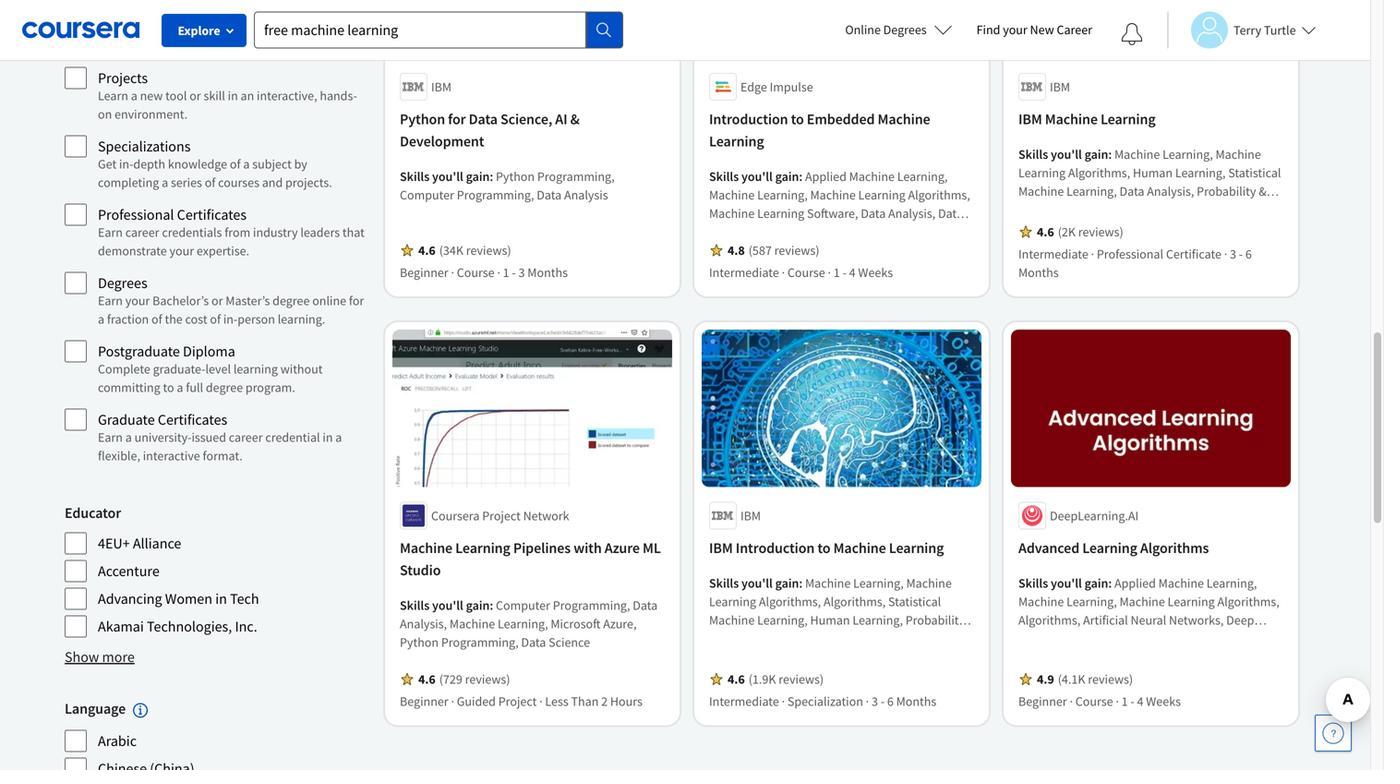 Task type: describe. For each thing, give the bounding box(es) containing it.
language group
[[65, 698, 367, 770]]

skills for python for data science, ai & development
[[400, 168, 430, 185]]

learning
[[234, 361, 278, 377]]

4eu+ alliance
[[98, 534, 181, 553]]

python for for
[[400, 110, 445, 128]]

new
[[1030, 21, 1054, 38]]

computer inside applied machine learning, machine learning, machine learning algorithms, machine learning software, data analysis, data visualization, deep learning, feature engineering, network model, artificial neural networks, computer programming
[[767, 260, 821, 277]]

a inside earn your bachelor's or master's degree online for a fraction of the cost of in-person learning.
[[98, 311, 104, 327]]

explore
[[178, 22, 220, 39]]

information about this filter group image
[[133, 703, 148, 718]]

beginner · guided project · less than 2 hours
[[400, 693, 643, 710]]

reviews) for embedded
[[774, 242, 820, 258]]

ibm introduction to machine learning link
[[709, 537, 974, 559]]

your inside earn career credentials from industry leaders that demonstrate your expertise.
[[170, 242, 194, 259]]

development
[[400, 132, 484, 150]]

beginner · course · 1 - 4 weeks
[[1019, 693, 1181, 710]]

gain down 'ibm machine learning'
[[1085, 146, 1109, 162]]

algorithms, for advanced learning algorithms
[[1218, 593, 1280, 610]]

earn career credentials from industry leaders that demonstrate your expertise.
[[98, 224, 365, 259]]

career inside earn career credentials from industry leaders that demonstrate your expertise.
[[125, 224, 159, 241]]

2 horizontal spatial 1
[[1122, 693, 1128, 710]]

ibm right ml
[[709, 539, 733, 557]]

degrees inside dropdown button
[[884, 21, 927, 38]]

analysis, inside applied machine learning, machine learning, machine learning algorithms, machine learning software, data analysis, data visualization, deep learning, feature engineering, network model, artificial neural networks, computer programming
[[888, 205, 936, 221]]

you'll down 'ibm machine learning'
[[1051, 146, 1082, 162]]

videos,
[[172, 37, 210, 54]]

programming, up 4.6 (729 reviews)
[[441, 634, 519, 650]]

gain for advanced learning algorithms
[[1085, 575, 1109, 591]]

postgraduate
[[98, 342, 180, 361]]

career
[[1057, 21, 1093, 38]]

without
[[280, 361, 323, 377]]

show
[[65, 648, 99, 666]]

beginner down 4.9 on the bottom of the page
[[1019, 693, 1067, 710]]

get in-depth knowledge of a subject by completing a series of courses and projects.
[[98, 156, 332, 191]]

(729
[[439, 671, 463, 687]]

beginner for development
[[400, 264, 449, 281]]

of down knowledge
[[205, 174, 216, 191]]

1 vertical spatial introduction
[[736, 539, 815, 557]]

learning, down algorithms
[[1207, 575, 1257, 591]]

completing
[[98, 174, 159, 191]]

terry turtle
[[1234, 22, 1296, 38]]

&
[[570, 110, 580, 128]]

data inside python programming, computer programming, data analysis
[[537, 186, 562, 203]]

show more button
[[65, 646, 135, 668]]

ml
[[643, 539, 661, 557]]

earn for professional certificates
[[98, 224, 123, 241]]

4.6 for ibm machine learning
[[1037, 223, 1054, 240]]

intermediate · course · 1 - 4 weeks
[[709, 264, 893, 281]]

advancing
[[98, 590, 162, 608]]

leaders
[[300, 224, 340, 241]]

a inside learn a new tool or skill in an interactive, hands- on environment.
[[131, 87, 137, 104]]

skills you'll gain : for introduction to embedded machine learning
[[709, 168, 805, 185]]

programming, up microsoft
[[553, 597, 630, 613]]

reviews) for algorithms
[[1088, 671, 1133, 687]]

programming, up analysis
[[537, 168, 615, 185]]

edge
[[741, 78, 767, 95]]

- for python for data science, ai & development
[[512, 264, 516, 281]]

4.9
[[1037, 671, 1054, 687]]

specialization
[[788, 693, 863, 710]]

: for machine learning pipelines with azure ml studio
[[490, 597, 493, 613]]

model, inside applied machine learning, machine learning, machine learning algorithms, algorithms, artificial neural networks, deep learning, network model, tensorflow, machine learning software, network architecture
[[1120, 630, 1157, 647]]

4.6 (2k reviews)
[[1037, 223, 1124, 240]]

- for advanced learning algorithms
[[1131, 693, 1135, 710]]

you'll for machine learning pipelines with azure ml studio
[[432, 597, 463, 613]]

a right "credential"
[[335, 429, 342, 446]]

demonstrate
[[98, 242, 167, 259]]

learning, up programming
[[814, 223, 865, 240]]

earn for graduate certificates
[[98, 429, 123, 446]]

a inside complete graduate-level learning without committing to a full degree program.
[[177, 379, 183, 396]]

computer inside python programming, computer programming, data analysis
[[400, 186, 454, 203]]

cost
[[185, 311, 207, 327]]

depth
[[133, 156, 165, 172]]

in for projects
[[228, 87, 238, 104]]

- for ibm introduction to machine learning
[[881, 693, 885, 710]]

gain for introduction to embedded machine learning
[[775, 168, 799, 185]]

- inside "intermediate · professional certificate · 3 - 6 months"
[[1239, 245, 1243, 262]]

What do you want to learn? text field
[[254, 12, 586, 48]]

of up courses
[[230, 156, 241, 172]]

visualization,
[[709, 223, 781, 240]]

more
[[102, 648, 135, 666]]

in- inside get in-depth knowledge of a subject by completing a series of courses and projects.
[[119, 156, 133, 172]]

of right cost at the top left of page
[[210, 311, 221, 327]]

networks, inside applied machine learning, machine learning, machine learning algorithms, machine learning software, data analysis, data visualization, deep learning, feature engineering, network model, artificial neural networks, computer programming
[[709, 260, 764, 277]]

skills you'll gain : for machine learning pipelines with azure ml studio
[[400, 597, 496, 613]]

1 vertical spatial degrees
[[98, 274, 147, 292]]

weeks for advanced learning algorithms
[[1146, 693, 1181, 710]]

online
[[845, 21, 881, 38]]

complete graduate-level learning without committing to a full degree program.
[[98, 361, 323, 396]]

: for python for data science, ai & development
[[490, 168, 493, 185]]

skills you'll gain : down 'ibm machine learning'
[[1019, 146, 1115, 162]]

you'll for advanced learning algorithms
[[1051, 575, 1082, 591]]

online degrees
[[845, 21, 927, 38]]

specializations
[[98, 137, 191, 156]]

ai
[[555, 110, 567, 128]]

deep inside applied machine learning, machine learning, machine learning algorithms, algorithms, artificial neural networks, deep learning, network model, tensorflow, machine learning software, network architecture
[[1227, 612, 1255, 628]]

deeplearning.ai
[[1050, 507, 1139, 524]]

intermediate for ibm machine learning
[[1019, 245, 1089, 262]]

flexible,
[[98, 447, 140, 464]]

in for graduate certificates
[[323, 429, 333, 446]]

and inside get in-depth knowledge of a subject by completing a series of courses and projects.
[[262, 174, 283, 191]]

engineering,
[[709, 242, 777, 258]]

1 for machine
[[834, 264, 840, 281]]

skills you'll gain : down ibm introduction to machine learning
[[709, 575, 805, 591]]

machine inside the introduction to embedded machine learning
[[878, 110, 931, 128]]

intermediate for ibm introduction to machine learning
[[709, 693, 779, 710]]

find your new career link
[[968, 18, 1102, 42]]

to inside complete graduate-level learning without committing to a full degree program.
[[163, 379, 174, 396]]

find your new career
[[977, 21, 1093, 38]]

ibm machine learning link
[[1019, 108, 1284, 130]]

0 vertical spatial project
[[482, 507, 521, 524]]

network down "tensorflow,"
[[1122, 649, 1168, 665]]

in inside 'educator' group
[[215, 590, 227, 608]]

learning, up 'feature'
[[897, 168, 948, 185]]

instructors
[[180, 19, 238, 36]]

full
[[186, 379, 203, 396]]

skills for advanced learning algorithms
[[1019, 575, 1048, 591]]

4.6 for machine learning pipelines with azure ml studio
[[418, 671, 436, 687]]

data inside python for data science, ai & development
[[469, 110, 498, 128]]

pipelines
[[513, 539, 571, 557]]

than
[[571, 693, 599, 710]]

credential
[[265, 429, 320, 446]]

ibm machine learning
[[1019, 110, 1156, 128]]

postgraduate diploma
[[98, 342, 235, 361]]

of left the
[[151, 311, 162, 327]]

akamai technologies, inc.
[[98, 617, 257, 636]]

machine inside machine learning pipelines with azure ml studio
[[400, 539, 453, 557]]

2 horizontal spatial course
[[1076, 693, 1113, 710]]

neural inside applied machine learning, machine learning, machine learning algorithms, algorithms, artificial neural networks, deep learning, network model, tensorflow, machine learning software, network architecture
[[1131, 612, 1167, 628]]

neural inside applied machine learning, machine learning, machine learning algorithms, machine learning software, data analysis, data visualization, deep learning, feature engineering, network model, artificial neural networks, computer programming
[[915, 242, 951, 258]]

months for ibm introduction to machine learning
[[896, 693, 937, 710]]

applied machine learning, machine learning, machine learning algorithms, algorithms, artificial neural networks, deep learning, network model, tensorflow, machine learning software, network architecture
[[1019, 575, 1280, 665]]

learn a new tool or skill in an interactive, hands- on environment.
[[98, 87, 357, 122]]

ibm for ibm introduction to machine learning
[[741, 507, 761, 524]]

introduction to embedded machine learning
[[709, 110, 931, 150]]

a left series at top left
[[162, 174, 168, 191]]

4.8 (587 reviews)
[[728, 242, 820, 258]]

embedded
[[807, 110, 875, 128]]

software, inside applied machine learning, machine learning, machine learning algorithms, algorithms, artificial neural networks, deep learning, network model, tensorflow, machine learning software, network architecture
[[1068, 649, 1120, 665]]

complete
[[98, 361, 150, 377]]

akamai
[[98, 617, 144, 636]]

4 for algorithms
[[1137, 693, 1144, 710]]

language
[[65, 700, 126, 718]]

1 horizontal spatial algorithms,
[[1019, 612, 1081, 628]]

reviews) for to
[[779, 671, 824, 687]]

computer inside computer programming, data analysis, machine learning, microsoft azure, python programming, data science
[[496, 597, 550, 613]]

earn a university-issued career credential in a flexible, interactive format.
[[98, 429, 342, 464]]

4.6 (1.9k reviews)
[[728, 671, 824, 687]]

graduate certificates
[[98, 411, 227, 429]]

azure
[[605, 539, 640, 557]]

projects
[[98, 69, 148, 87]]

weeks for introduction to embedded machine learning
[[858, 264, 893, 281]]

technologies,
[[147, 617, 232, 636]]

educator
[[65, 504, 121, 522]]

introduction inside the introduction to embedded machine learning
[[709, 110, 788, 128]]

tech
[[230, 590, 259, 608]]

skills you'll gain : for python for data science, ai & development
[[400, 168, 496, 185]]

find
[[977, 21, 1001, 38]]

a up courses
[[243, 156, 250, 172]]

deep inside applied machine learning, machine learning, machine learning algorithms, machine learning software, data analysis, data visualization, deep learning, feature engineering, network model, artificial neural networks, computer programming
[[784, 223, 811, 240]]

network up pipelines
[[523, 507, 569, 524]]

science
[[549, 634, 590, 650]]

format.
[[203, 447, 243, 464]]

professional inside "intermediate · professional certificate · 3 - 6 months"
[[1097, 245, 1164, 262]]

network inside applied machine learning, machine learning, machine learning algorithms, machine learning software, data analysis, data visualization, deep learning, feature engineering, network model, artificial neural networks, computer programming
[[780, 242, 826, 258]]

environment.
[[115, 106, 188, 122]]

ibm introduction to machine learning
[[709, 539, 944, 557]]

show more
[[65, 648, 135, 666]]

feature
[[867, 223, 908, 240]]

help center image
[[1323, 722, 1345, 744]]



Task type: locate. For each thing, give the bounding box(es) containing it.
0 vertical spatial neural
[[915, 242, 951, 258]]

earn inside earn a university-issued career credential in a flexible, interactive format.
[[98, 429, 123, 446]]

online degrees button
[[831, 9, 968, 50]]

1 horizontal spatial months
[[896, 693, 937, 710]]

weeks down 'feature'
[[858, 264, 893, 281]]

0 vertical spatial certificates
[[177, 205, 247, 224]]

1 horizontal spatial in
[[228, 87, 238, 104]]

artificial down 'feature'
[[868, 242, 913, 258]]

inc.
[[235, 617, 257, 636]]

tool
[[165, 87, 187, 104]]

1 vertical spatial in
[[323, 429, 333, 446]]

1 vertical spatial with
[[574, 539, 602, 557]]

: down the introduction to embedded machine learning
[[799, 168, 803, 185]]

software, inside applied machine learning, machine learning, machine learning algorithms, machine learning software, data analysis, data visualization, deep learning, feature engineering, network model, artificial neural networks, computer programming
[[807, 205, 858, 221]]

career up demonstrate
[[125, 224, 159, 241]]

1 horizontal spatial for
[[448, 110, 466, 128]]

learning, down advanced learning algorithms
[[1067, 593, 1117, 610]]

earn up flexible,
[[98, 429, 123, 446]]

1 vertical spatial weeks
[[1146, 693, 1181, 710]]

terry
[[1234, 22, 1262, 38]]

in- down the 'master's'
[[223, 311, 238, 327]]

you'll for python for data science, ai & development
[[432, 168, 463, 185]]

3 earn from the top
[[98, 429, 123, 446]]

0 vertical spatial model,
[[829, 242, 865, 258]]

learning, up visualization, at the top
[[757, 186, 808, 203]]

1 horizontal spatial from
[[225, 224, 250, 241]]

3 inside "intermediate · professional certificate · 3 - 6 months"
[[1230, 245, 1237, 262]]

degrees right online
[[884, 21, 927, 38]]

python inside python programming, computer programming, data analysis
[[496, 168, 535, 185]]

0 horizontal spatial in
[[215, 590, 227, 608]]

months inside "intermediate · professional certificate · 3 - 6 months"
[[1019, 264, 1059, 281]]

or right tool
[[190, 87, 201, 104]]

reviews) for pipelines
[[465, 671, 510, 687]]

algorithms, inside applied machine learning, machine learning, machine learning algorithms, machine learning software, data analysis, data visualization, deep learning, feature engineering, network model, artificial neural networks, computer programming
[[908, 186, 970, 203]]

learning, inside computer programming, data analysis, machine learning, microsoft azure, python programming, data science
[[498, 615, 548, 632]]

educator group
[[65, 502, 367, 639]]

1 horizontal spatial computer
[[496, 597, 550, 613]]

1 horizontal spatial 1
[[834, 264, 840, 281]]

ibm down 'find your new career' link
[[1019, 110, 1042, 128]]

coursera project network
[[431, 507, 569, 524]]

to inside the introduction to embedded machine learning
[[791, 110, 804, 128]]

months down (2k on the top right of the page
[[1019, 264, 1059, 281]]

assignments,
[[98, 37, 169, 54]]

2 horizontal spatial in
[[323, 429, 333, 446]]

applied machine learning, machine learning, machine learning algorithms, machine learning software, data analysis, data visualization, deep learning, feature engineering, network model, artificial neural networks, computer programming
[[709, 168, 970, 277]]

2 vertical spatial python
[[400, 634, 439, 650]]

learn up on
[[98, 87, 128, 104]]

0 vertical spatial networks,
[[709, 260, 764, 277]]

certificates for graduate certificates
[[158, 411, 227, 429]]

professional certificates
[[98, 205, 247, 224]]

for inside python for data science, ai & development
[[448, 110, 466, 128]]

skills for introduction to embedded machine learning
[[709, 168, 739, 185]]

1 horizontal spatial analysis,
[[888, 205, 936, 221]]

edge impulse
[[741, 78, 813, 95]]

learning inside machine learning pipelines with azure ml studio
[[455, 539, 511, 557]]

2 vertical spatial computer
[[496, 597, 550, 613]]

0 horizontal spatial computer
[[400, 186, 454, 203]]

python up development
[[400, 110, 445, 128]]

ibm for python for data science, ai & development
[[431, 78, 452, 95]]

reviews) up beginner · course · 1 - 3 months
[[466, 242, 511, 258]]

coursera
[[431, 507, 480, 524]]

you'll down studio
[[432, 597, 463, 613]]

1 for science,
[[503, 264, 509, 281]]

4.6 for ibm introduction to machine learning
[[728, 671, 745, 687]]

machine
[[878, 110, 931, 128], [1045, 110, 1098, 128], [849, 168, 895, 185], [709, 186, 755, 203], [810, 186, 856, 203], [709, 205, 755, 221], [400, 539, 453, 557], [834, 539, 886, 557], [1159, 575, 1204, 591], [1019, 593, 1064, 610], [1120, 593, 1165, 610], [450, 615, 495, 632], [1225, 630, 1270, 647]]

women
[[165, 590, 212, 608]]

certificates down the full
[[158, 411, 227, 429]]

machine inside computer programming, data analysis, machine learning, microsoft azure, python programming, data science
[[450, 615, 495, 632]]

: for introduction to embedded machine learning
[[799, 168, 803, 185]]

fraction
[[107, 311, 149, 327]]

python for data science, ai & development
[[400, 110, 580, 150]]

0 vertical spatial deep
[[784, 223, 811, 240]]

you'll down ibm introduction to machine learning
[[742, 575, 773, 591]]

0 vertical spatial for
[[448, 110, 466, 128]]

course down 4.8 (587 reviews)
[[788, 264, 825, 281]]

1 vertical spatial and
[[262, 174, 283, 191]]

terry turtle button
[[1167, 12, 1317, 48]]

analysis, up 'feature'
[[888, 205, 936, 221]]

0 vertical spatial analysis,
[[888, 205, 936, 221]]

beginner · course · 1 - 3 months
[[400, 264, 568, 281]]

reviews) up intermediate · specialization · 3 - 6 months
[[779, 671, 824, 687]]

: down machine learning pipelines with azure ml studio
[[490, 597, 493, 613]]

less
[[545, 693, 569, 710]]

0 vertical spatial weeks
[[858, 264, 893, 281]]

applied for embedded
[[805, 168, 847, 185]]

in- up completing
[[119, 156, 133, 172]]

skills for machine learning pipelines with azure ml studio
[[400, 597, 430, 613]]

networks,
[[709, 260, 764, 277], [1169, 612, 1224, 628]]

applied
[[805, 168, 847, 185], [1115, 575, 1156, 591]]

gain down ibm introduction to machine learning
[[775, 575, 799, 591]]

0 horizontal spatial model,
[[829, 242, 865, 258]]

model, left "tensorflow,"
[[1120, 630, 1157, 647]]

0 horizontal spatial career
[[125, 224, 159, 241]]

artificial inside applied machine learning, machine learning, machine learning algorithms, algorithms, artificial neural networks, deep learning, network model, tensorflow, machine learning software, network architecture
[[1083, 612, 1128, 628]]

artificial
[[868, 242, 913, 258], [1083, 612, 1128, 628]]

earn for degrees
[[98, 292, 123, 309]]

alliance
[[133, 534, 181, 553]]

issued
[[192, 429, 226, 446]]

project
[[482, 507, 521, 524], [498, 693, 537, 710]]

skills you'll gain : for advanced learning algorithms
[[1019, 575, 1115, 591]]

or inside earn your bachelor's or master's degree online for a fraction of the cost of in-person learning.
[[212, 292, 223, 309]]

reviews) right (2k on the top right of the page
[[1079, 223, 1124, 240]]

: down 'ibm machine learning'
[[1109, 146, 1112, 162]]

2 horizontal spatial months
[[1019, 264, 1059, 281]]

in left an
[[228, 87, 238, 104]]

applied down "advanced learning algorithms" link
[[1115, 575, 1156, 591]]

earn inside earn your bachelor's or master's degree online for a fraction of the cost of in-person learning.
[[98, 292, 123, 309]]

1 vertical spatial your
[[170, 242, 194, 259]]

gain for python for data science, ai & development
[[466, 168, 490, 185]]

earn inside earn career credentials from industry leaders that demonstrate your expertise.
[[98, 224, 123, 241]]

intermediate for introduction to embedded machine learning
[[709, 264, 779, 281]]

0 horizontal spatial degree
[[206, 379, 243, 396]]

reviews) for data
[[466, 242, 511, 258]]

person
[[238, 311, 275, 327]]

a left new
[[131, 87, 137, 104]]

computer down development
[[400, 186, 454, 203]]

0 vertical spatial intermediate
[[1019, 245, 1089, 262]]

intermediate down "engineering,"
[[709, 264, 779, 281]]

deep up architecture
[[1227, 612, 1255, 628]]

2 learn from the top
[[98, 87, 128, 104]]

python inside computer programming, data analysis, machine learning, microsoft azure, python programming, data science
[[400, 634, 439, 650]]

get
[[98, 156, 117, 172]]

2 vertical spatial algorithms,
[[1019, 612, 1081, 628]]

degrees down demonstrate
[[98, 274, 147, 292]]

you'll down development
[[432, 168, 463, 185]]

new
[[140, 87, 163, 104]]

your inside 'find your new career' link
[[1003, 21, 1028, 38]]

online
[[312, 292, 346, 309]]

1 horizontal spatial neural
[[1131, 612, 1167, 628]]

2 horizontal spatial computer
[[767, 260, 821, 277]]

0 vertical spatial software,
[[807, 205, 858, 221]]

1 horizontal spatial degree
[[273, 292, 310, 309]]

ibm up 'ibm machine learning'
[[1050, 78, 1070, 95]]

1 vertical spatial for
[[349, 292, 364, 309]]

3 down python programming, computer programming, data analysis
[[519, 264, 525, 281]]

0 horizontal spatial 6
[[887, 693, 894, 710]]

artificial up 4.9 (4.1k reviews)
[[1083, 612, 1128, 628]]

1 vertical spatial analysis,
[[400, 615, 447, 632]]

0 vertical spatial or
[[190, 87, 201, 104]]

1 vertical spatial degree
[[206, 379, 243, 396]]

course down 4.9 (4.1k reviews)
[[1076, 693, 1113, 710]]

a left the full
[[177, 379, 183, 396]]

1 horizontal spatial your
[[170, 242, 194, 259]]

4.6 left '(729'
[[418, 671, 436, 687]]

1 learn from the top
[[98, 19, 128, 36]]

degree down level
[[206, 379, 243, 396]]

ibm up ibm introduction to machine learning
[[741, 507, 761, 524]]

1 vertical spatial career
[[229, 429, 263, 446]]

1 vertical spatial learn
[[98, 87, 128, 104]]

learn inside learn a new tool or skill in an interactive, hands- on environment.
[[98, 87, 128, 104]]

2 vertical spatial 3
[[872, 693, 878, 710]]

professional down 4.6 (2k reviews)
[[1097, 245, 1164, 262]]

1 horizontal spatial deep
[[1227, 612, 1255, 628]]

learning,
[[897, 168, 948, 185], [757, 186, 808, 203], [814, 223, 865, 240], [1207, 575, 1257, 591], [1067, 593, 1117, 610], [498, 615, 548, 632], [1019, 630, 1069, 647]]

gain down python for data science, ai & development
[[466, 168, 490, 185]]

analysis, inside computer programming, data analysis, machine learning, microsoft azure, python programming, data science
[[400, 615, 447, 632]]

you'll up visualization, at the top
[[742, 168, 773, 185]]

0 vertical spatial career
[[125, 224, 159, 241]]

(4.1k
[[1058, 671, 1086, 687]]

you'll for introduction to embedded machine learning
[[742, 168, 773, 185]]

months right the specialization
[[896, 693, 937, 710]]

python programming, computer programming, data analysis
[[400, 168, 615, 203]]

1 horizontal spatial 4
[[1137, 693, 1144, 710]]

1 vertical spatial applied
[[1115, 575, 1156, 591]]

arabic
[[98, 732, 137, 750]]

and inside learn from top instructors with graded assignments, videos, and discussion forums.
[[213, 37, 233, 54]]

certificates up expertise.
[[177, 205, 247, 224]]

machine learning pipelines with azure ml studio
[[400, 539, 661, 579]]

0 vertical spatial in-
[[119, 156, 133, 172]]

your for new
[[1003, 21, 1028, 38]]

1 vertical spatial 3
[[519, 264, 525, 281]]

skills you'll gain : down studio
[[400, 597, 496, 613]]

advancing women in tech
[[98, 590, 259, 608]]

1 vertical spatial model,
[[1120, 630, 1157, 647]]

career
[[125, 224, 159, 241], [229, 429, 263, 446]]

your right the find
[[1003, 21, 1028, 38]]

1 vertical spatial python
[[496, 168, 535, 185]]

skills you'll gain :
[[1019, 146, 1115, 162], [400, 168, 496, 185], [709, 168, 805, 185], [709, 575, 805, 591], [1019, 575, 1115, 591], [400, 597, 496, 613]]

0 horizontal spatial to
[[163, 379, 174, 396]]

project left less
[[498, 693, 537, 710]]

6 right the specialization
[[887, 693, 894, 710]]

1 vertical spatial to
[[163, 379, 174, 396]]

6 inside "intermediate · professional certificate · 3 - 6 months"
[[1246, 245, 1252, 262]]

for inside earn your bachelor's or master's degree online for a fraction of the cost of in-person learning.
[[349, 292, 364, 309]]

earn
[[98, 224, 123, 241], [98, 292, 123, 309], [98, 429, 123, 446]]

you'll down advanced
[[1051, 575, 1082, 591]]

gain for machine learning pipelines with azure ml studio
[[466, 597, 490, 613]]

from inside earn career credentials from industry leaders that demonstrate your expertise.
[[225, 224, 250, 241]]

- for introduction to embedded machine learning
[[843, 264, 847, 281]]

-
[[1239, 245, 1243, 262], [512, 264, 516, 281], [843, 264, 847, 281], [881, 693, 885, 710], [1131, 693, 1135, 710]]

0 vertical spatial algorithms,
[[908, 186, 970, 203]]

gain
[[1085, 146, 1109, 162], [466, 168, 490, 185], [775, 168, 799, 185], [775, 575, 799, 591], [1085, 575, 1109, 591], [466, 597, 490, 613]]

applied for algorithms
[[1115, 575, 1156, 591]]

4.6 (729 reviews)
[[418, 671, 510, 687]]

weeks
[[858, 264, 893, 281], [1146, 693, 1181, 710]]

applied inside applied machine learning, machine learning, machine learning algorithms, algorithms, artificial neural networks, deep learning, network model, tensorflow, machine learning software, network architecture
[[1115, 575, 1156, 591]]

learning.
[[278, 311, 325, 327]]

1 horizontal spatial course
[[788, 264, 825, 281]]

0 vertical spatial degree
[[273, 292, 310, 309]]

1 vertical spatial computer
[[767, 260, 821, 277]]

your for bachelor's
[[125, 292, 150, 309]]

1 vertical spatial from
[[225, 224, 250, 241]]

: down ibm introduction to machine learning
[[799, 575, 803, 591]]

intermediate inside "intermediate · professional certificate · 3 - 6 months"
[[1019, 245, 1089, 262]]

course for learning
[[788, 264, 825, 281]]

beginner for studio
[[400, 693, 449, 710]]

0 horizontal spatial 1
[[503, 264, 509, 281]]

skills
[[1019, 146, 1048, 162], [400, 168, 430, 185], [709, 168, 739, 185], [709, 575, 739, 591], [1019, 575, 1048, 591], [400, 597, 430, 613]]

gain down advanced learning algorithms
[[1085, 575, 1109, 591]]

1 horizontal spatial with
[[574, 539, 602, 557]]

1 vertical spatial professional
[[1097, 245, 1164, 262]]

university-
[[134, 429, 192, 446]]

learn for projects
[[98, 87, 128, 104]]

algorithms
[[1140, 539, 1209, 557]]

0 horizontal spatial months
[[528, 264, 568, 281]]

with inside machine learning pipelines with azure ml studio
[[574, 539, 602, 557]]

0 horizontal spatial analysis,
[[400, 615, 447, 632]]

None search field
[[254, 12, 623, 48]]

0 horizontal spatial professional
[[98, 205, 174, 224]]

1 horizontal spatial model,
[[1120, 630, 1157, 647]]

1 vertical spatial certificates
[[158, 411, 227, 429]]

learning, up 4.9 on the bottom of the page
[[1019, 630, 1069, 647]]

with inside learn from top instructors with graded assignments, videos, and discussion forums.
[[241, 19, 265, 36]]

courses
[[98, 0, 147, 19]]

1 vertical spatial in-
[[223, 311, 238, 327]]

ibm for ibm machine learning
[[1050, 78, 1070, 95]]

ibm up development
[[431, 78, 452, 95]]

0 horizontal spatial your
[[125, 292, 150, 309]]

skills you'll gain : down advanced
[[1019, 575, 1115, 591]]

learning inside the introduction to embedded machine learning
[[709, 132, 764, 150]]

reviews) up the intermediate · course · 1 - 4 weeks
[[774, 242, 820, 258]]

a up flexible,
[[125, 429, 132, 446]]

0 vertical spatial artificial
[[868, 242, 913, 258]]

analysis,
[[888, 205, 936, 221], [400, 615, 447, 632]]

reviews) up guided
[[465, 671, 510, 687]]

course for ai
[[457, 264, 495, 281]]

1 vertical spatial software,
[[1068, 649, 1120, 665]]

months down analysis
[[528, 264, 568, 281]]

advanced
[[1019, 539, 1080, 557]]

series
[[171, 174, 202, 191]]

on
[[98, 106, 112, 122]]

0 horizontal spatial or
[[190, 87, 201, 104]]

projects.
[[285, 174, 332, 191]]

0 horizontal spatial course
[[457, 264, 495, 281]]

that
[[343, 224, 365, 241]]

4 for embedded
[[849, 264, 856, 281]]

for right online
[[349, 292, 364, 309]]

computer down machine learning pipelines with azure ml studio
[[496, 597, 550, 613]]

degrees
[[884, 21, 927, 38], [98, 274, 147, 292]]

1 horizontal spatial applied
[[1115, 575, 1156, 591]]

0 horizontal spatial for
[[349, 292, 364, 309]]

4eu+
[[98, 534, 130, 553]]

with up the discussion
[[241, 19, 265, 36]]

from up assignments,
[[131, 19, 157, 36]]

4.6 for python for data science, ai & development
[[418, 242, 436, 258]]

course down "4.6 (34k reviews)"
[[457, 264, 495, 281]]

in left 'tech' at the bottom
[[215, 590, 227, 608]]

in- inside earn your bachelor's or master's degree online for a fraction of the cost of in-person learning.
[[223, 311, 238, 327]]

skill
[[204, 87, 225, 104]]

1 vertical spatial networks,
[[1169, 612, 1224, 628]]

a left fraction
[[98, 311, 104, 327]]

0 horizontal spatial networks,
[[709, 260, 764, 277]]

2 horizontal spatial your
[[1003, 21, 1028, 38]]

a
[[131, 87, 137, 104], [243, 156, 250, 172], [162, 174, 168, 191], [98, 311, 104, 327], [177, 379, 183, 396], [125, 429, 132, 446], [335, 429, 342, 446]]

0 horizontal spatial with
[[241, 19, 265, 36]]

network up 4.9 (4.1k reviews)
[[1072, 630, 1118, 647]]

0 horizontal spatial 3
[[519, 264, 525, 281]]

0 vertical spatial earn
[[98, 224, 123, 241]]

0 vertical spatial professional
[[98, 205, 174, 224]]

from
[[131, 19, 157, 36], [225, 224, 250, 241]]

0 vertical spatial python
[[400, 110, 445, 128]]

(1.9k
[[749, 671, 776, 687]]

0 horizontal spatial deep
[[784, 223, 811, 240]]

networks, inside applied machine learning, machine learning, machine learning algorithms, algorithms, artificial neural networks, deep learning, network model, tensorflow, machine learning software, network architecture
[[1169, 612, 1224, 628]]

by
[[294, 156, 307, 172]]

6 right certificate
[[1246, 245, 1252, 262]]

1 vertical spatial 4
[[1137, 693, 1144, 710]]

your inside earn your bachelor's or master's degree online for a fraction of the cost of in-person learning.
[[125, 292, 150, 309]]

1 earn from the top
[[98, 224, 123, 241]]

to inside 'ibm introduction to machine learning' link
[[818, 539, 831, 557]]

learn
[[98, 19, 128, 36], [98, 87, 128, 104]]

1 vertical spatial neural
[[1131, 612, 1167, 628]]

credentials
[[162, 224, 222, 241]]

programming, up "4.6 (34k reviews)"
[[457, 186, 534, 203]]

degree up learning.
[[273, 292, 310, 309]]

applied inside applied machine learning, machine learning, machine learning algorithms, machine learning software, data analysis, data visualization, deep learning, feature engineering, network model, artificial neural networks, computer programming
[[805, 168, 847, 185]]

python for programming,
[[496, 168, 535, 185]]

2 vertical spatial intermediate
[[709, 693, 779, 710]]

turtle
[[1264, 22, 1296, 38]]

2 earn from the top
[[98, 292, 123, 309]]

1 vertical spatial project
[[498, 693, 537, 710]]

earn up demonstrate
[[98, 224, 123, 241]]

career inside earn a university-issued career credential in a flexible, interactive format.
[[229, 429, 263, 446]]

learn inside learn from top instructors with graded assignments, videos, and discussion forums.
[[98, 19, 128, 36]]

diploma
[[183, 342, 235, 361]]

guided
[[457, 693, 496, 710]]

accenture
[[98, 562, 160, 580]]

in inside earn a university-issued career credential in a flexible, interactive format.
[[323, 429, 333, 446]]

months for python for data science, ai & development
[[528, 264, 568, 281]]

computer
[[400, 186, 454, 203], [767, 260, 821, 277], [496, 597, 550, 613]]

from inside learn from top instructors with graded assignments, videos, and discussion forums.
[[131, 19, 157, 36]]

0 horizontal spatial weeks
[[858, 264, 893, 281]]

intermediate down (2k on the top right of the page
[[1019, 245, 1089, 262]]

artificial inside applied machine learning, machine learning, machine learning algorithms, machine learning software, data analysis, data visualization, deep learning, feature engineering, network model, artificial neural networks, computer programming
[[868, 242, 913, 258]]

software, up 4.9 (4.1k reviews)
[[1068, 649, 1120, 665]]

1 horizontal spatial or
[[212, 292, 223, 309]]

: for advanced learning algorithms
[[1109, 575, 1112, 591]]

learn up assignments,
[[98, 19, 128, 36]]

graded
[[267, 19, 305, 36]]

software, up programming
[[807, 205, 858, 221]]

your up fraction
[[125, 292, 150, 309]]

tensorflow,
[[1160, 630, 1222, 647]]

in right "credential"
[[323, 429, 333, 446]]

or inside learn a new tool or skill in an interactive, hands- on environment.
[[190, 87, 201, 104]]

learn for courses
[[98, 19, 128, 36]]

python up 4.6 (729 reviews)
[[400, 634, 439, 650]]

2
[[601, 693, 608, 710]]

0 horizontal spatial from
[[131, 19, 157, 36]]

industry
[[253, 224, 298, 241]]

hours
[[610, 693, 643, 710]]

2 vertical spatial in
[[215, 590, 227, 608]]

degree inside complete graduate-level learning without committing to a full degree program.
[[206, 379, 243, 396]]

show notifications image
[[1121, 23, 1143, 45]]

analysis, down studio
[[400, 615, 447, 632]]

0 vertical spatial 4
[[849, 264, 856, 281]]

0 horizontal spatial applied
[[805, 168, 847, 185]]

explore button
[[162, 14, 247, 47]]

networks, up "tensorflow,"
[[1169, 612, 1224, 628]]

python inside python for data science, ai & development
[[400, 110, 445, 128]]

algorithms, for introduction to embedded machine learning
[[908, 186, 970, 203]]

4.6 left (1.9k
[[728, 671, 745, 687]]

(2k
[[1058, 223, 1076, 240]]

degree inside earn your bachelor's or master's degree online for a fraction of the cost of in-person learning.
[[273, 292, 310, 309]]

certificates for professional certificates
[[177, 205, 247, 224]]

model, inside applied machine learning, machine learning, machine learning algorithms, machine learning software, data analysis, data visualization, deep learning, feature engineering, network model, artificial neural networks, computer programming
[[829, 242, 865, 258]]

in inside learn a new tool or skill in an interactive, hands- on environment.
[[228, 87, 238, 104]]

reviews) for learning
[[1079, 223, 1124, 240]]

intermediate down (1.9k
[[709, 693, 779, 710]]

3 right certificate
[[1230, 245, 1237, 262]]

azure,
[[603, 615, 637, 632]]

skills you'll gain : down development
[[400, 168, 496, 185]]

committing
[[98, 379, 160, 396]]

0 vertical spatial applied
[[805, 168, 847, 185]]

coursera image
[[22, 15, 139, 45]]

1 horizontal spatial weeks
[[1146, 693, 1181, 710]]

0 vertical spatial 6
[[1246, 245, 1252, 262]]

1 vertical spatial or
[[212, 292, 223, 309]]

your down the credentials
[[170, 242, 194, 259]]



Task type: vqa. For each thing, say whether or not it's contained in the screenshot.


